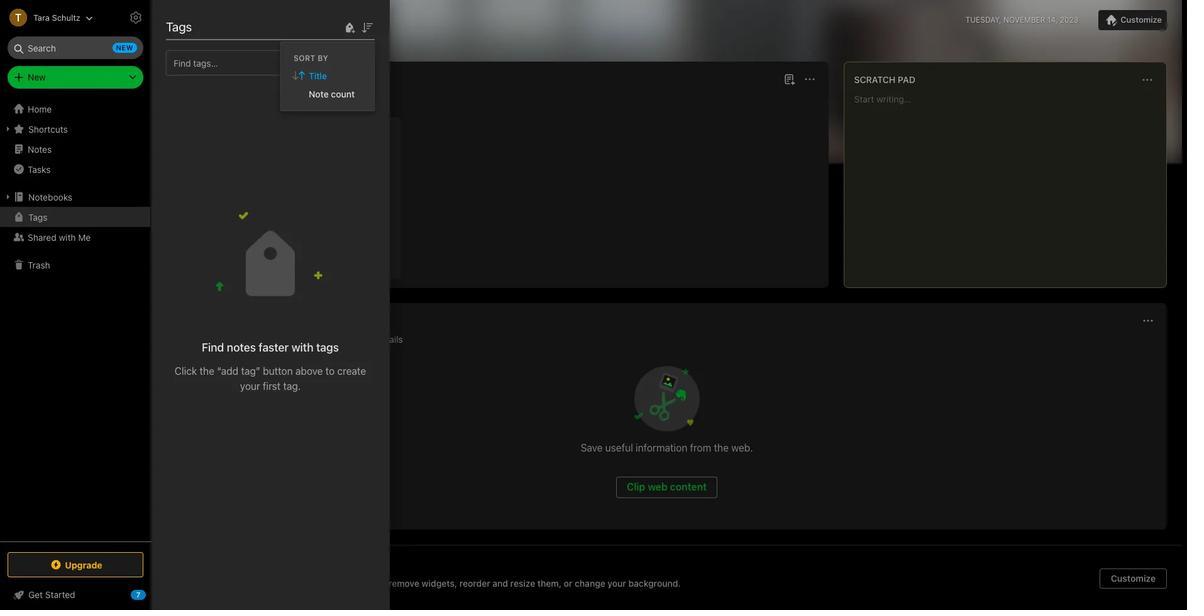 Task type: vqa. For each thing, say whether or not it's contained in the screenshot.
topmost Tags
yes



Task type: describe. For each thing, give the bounding box(es) containing it.
notes button
[[174, 72, 221, 87]]

create
[[337, 366, 366, 377]]

good afternoon, tara!
[[167, 13, 286, 27]]

tags inside "button"
[[28, 212, 47, 222]]

click to collapse image
[[146, 587, 156, 602]]

save useful information from the web.
[[581, 442, 753, 454]]

Account field
[[0, 5, 93, 30]]

1 vertical spatial your
[[608, 578, 626, 589]]

1 vertical spatial the
[[714, 442, 729, 454]]

tags
[[316, 341, 339, 354]]

sort by
[[294, 53, 328, 63]]

with
[[219, 578, 238, 589]]

Start writing… text field
[[855, 94, 1166, 277]]

notebooks link
[[0, 187, 150, 207]]

trash
[[28, 259, 50, 270]]

good
[[167, 13, 197, 27]]

"add
[[217, 366, 239, 377]]

new
[[28, 72, 46, 82]]

create new tag image
[[342, 20, 357, 35]]

1 vertical spatial customize
[[1111, 573, 1156, 584]]

button
[[263, 366, 293, 377]]

web.
[[732, 442, 753, 454]]

click the "add tag" button above to create your first tag.
[[175, 366, 366, 392]]

tara
[[33, 12, 50, 22]]

tab list containing web clips
[[169, 334, 1165, 347]]

get started
[[28, 589, 75, 600]]

background.
[[629, 578, 681, 589]]

note count
[[309, 88, 355, 99]]

by
[[318, 53, 328, 63]]

add
[[353, 578, 369, 589]]

1 vertical spatial with
[[292, 341, 314, 354]]

find notes faster with tags
[[202, 341, 339, 354]]

evernote
[[240, 578, 278, 589]]

shared
[[28, 232, 56, 243]]

1 vertical spatial customize button
[[1100, 569, 1168, 589]]

new
[[116, 43, 133, 52]]

notes link
[[0, 139, 150, 159]]

dropdown list menu
[[281, 66, 374, 103]]

get
[[28, 589, 43, 600]]

tasks
[[28, 164, 51, 175]]

clip
[[627, 481, 646, 493]]

web clips
[[177, 334, 218, 345]]

faster
[[259, 341, 289, 354]]

2 and from the left
[[493, 578, 508, 589]]

information
[[636, 442, 688, 454]]

Help and Learning task checklist field
[[0, 585, 151, 605]]

find
[[202, 341, 224, 354]]

emails
[[377, 334, 403, 345]]

7
[[136, 591, 140, 599]]

tuesday,
[[966, 15, 1002, 25]]

to
[[326, 366, 335, 377]]

clip web content button
[[616, 477, 718, 498]]

title link
[[281, 66, 374, 85]]

14,
[[1048, 15, 1058, 25]]

title
[[309, 70, 327, 81]]

remove
[[389, 578, 420, 589]]

tag"
[[241, 366, 260, 377]]

sort
[[294, 53, 316, 63]]

tags button
[[0, 207, 150, 227]]

shared with me
[[28, 232, 91, 243]]

0 vertical spatial customize button
[[1099, 10, 1168, 30]]

change
[[575, 578, 606, 589]]

audio tab
[[339, 334, 362, 347]]

expand notebooks image
[[3, 192, 13, 202]]

new button
[[8, 66, 143, 89]]

1 and from the left
[[371, 578, 386, 589]]

tuesday, november 14, 2023
[[966, 15, 1079, 25]]

resize
[[511, 578, 535, 589]]

shared with me link
[[0, 227, 150, 247]]

0 vertical spatial customize
[[1121, 14, 1163, 25]]

widgets,
[[422, 578, 457, 589]]

tara schultz
[[33, 12, 80, 22]]

web
[[648, 481, 668, 493]]

scratch pad button
[[852, 72, 916, 87]]

notes inside tree
[[28, 144, 52, 154]]



Task type: locate. For each thing, give the bounding box(es) containing it.
from
[[690, 442, 712, 454]]

the inside click the "add tag" button above to create your first tag.
[[200, 366, 214, 377]]

Sort field
[[360, 19, 375, 35]]

with left "me"
[[59, 232, 76, 243]]

tree containing home
[[0, 99, 151, 541]]

the
[[200, 366, 214, 377], [714, 442, 729, 454]]

tag.
[[283, 381, 301, 392]]

tab list
[[169, 334, 1165, 347]]

tree
[[0, 99, 151, 541]]

the left "add
[[200, 366, 214, 377]]

personal
[[280, 578, 316, 589]]

upgrade button
[[8, 552, 143, 577]]

2023
[[1060, 15, 1079, 25]]

sort options image
[[360, 20, 375, 35]]

tags right settings image
[[166, 20, 192, 34]]

useful
[[606, 442, 633, 454]]

the right from
[[714, 442, 729, 454]]

documents tab
[[277, 334, 324, 347]]

notes
[[177, 74, 206, 84], [28, 144, 52, 154]]

1 horizontal spatial notes
[[177, 74, 206, 84]]

with evernote personal you can add and remove widgets, reorder and resize them, or change your background.
[[219, 578, 681, 589]]

0 vertical spatial tags
[[166, 20, 192, 34]]

tara!
[[259, 13, 286, 27]]

customize
[[1121, 14, 1163, 25], [1111, 573, 1156, 584]]

Find tags… text field
[[167, 54, 360, 71]]

0 horizontal spatial and
[[371, 578, 386, 589]]

notes down good
[[177, 74, 206, 84]]

settings image
[[128, 10, 143, 25]]

scratch pad
[[855, 74, 916, 85]]

images
[[233, 334, 262, 345]]

clip web content
[[627, 481, 707, 493]]

your right the change
[[608, 578, 626, 589]]

can
[[336, 578, 351, 589]]

them,
[[538, 578, 562, 589]]

tags up shared
[[28, 212, 47, 222]]

tasks button
[[0, 159, 150, 179]]

schultz
[[52, 12, 80, 22]]

home link
[[0, 99, 151, 119]]

shortcuts
[[28, 124, 68, 134]]

above
[[296, 366, 323, 377]]

audio
[[339, 334, 362, 345]]

Search text field
[[16, 36, 135, 59]]

note
[[309, 88, 329, 99]]

0 vertical spatial the
[[200, 366, 214, 377]]

0 vertical spatial your
[[240, 381, 260, 392]]

images tab
[[233, 334, 262, 347]]

note count link
[[281, 85, 374, 103]]

tab
[[177, 93, 205, 106]]

you
[[318, 578, 333, 589]]

content
[[670, 481, 707, 493]]

0 horizontal spatial notes
[[28, 144, 52, 154]]

0 vertical spatial notes
[[177, 74, 206, 84]]

1 horizontal spatial the
[[714, 442, 729, 454]]

your inside click the "add tag" button above to create your first tag.
[[240, 381, 260, 392]]

notes up tasks
[[28, 144, 52, 154]]

scratch
[[855, 74, 896, 85]]

started
[[45, 589, 75, 600]]

new search field
[[16, 36, 137, 59]]

pad
[[898, 74, 916, 85]]

click
[[175, 366, 197, 377]]

your down tag"
[[240, 381, 260, 392]]

0 vertical spatial with
[[59, 232, 76, 243]]

and right add
[[371, 578, 386, 589]]

or
[[564, 578, 573, 589]]

notebooks
[[28, 192, 72, 202]]

1 vertical spatial tags
[[28, 212, 47, 222]]

notes inside button
[[177, 74, 206, 84]]

tags
[[166, 20, 192, 34], [28, 212, 47, 222]]

customize button
[[1099, 10, 1168, 30], [1100, 569, 1168, 589]]

trash link
[[0, 255, 150, 275]]

reorder
[[460, 578, 490, 589]]

with
[[59, 232, 76, 243], [292, 341, 314, 354]]

november
[[1004, 15, 1046, 25]]

count
[[331, 88, 355, 99]]

shortcuts button
[[0, 119, 150, 139]]

1 vertical spatial notes
[[28, 144, 52, 154]]

with up above
[[292, 341, 314, 354]]

1 horizontal spatial with
[[292, 341, 314, 354]]

0 horizontal spatial the
[[200, 366, 214, 377]]

upgrade
[[65, 560, 102, 570]]

and left resize at the left bottom of the page
[[493, 578, 508, 589]]

your
[[240, 381, 260, 392], [608, 578, 626, 589]]

save
[[581, 442, 603, 454]]

emails tab
[[377, 334, 403, 347]]

home
[[28, 103, 52, 114]]

and
[[371, 578, 386, 589], [493, 578, 508, 589]]

documents
[[277, 334, 324, 345]]

clips
[[197, 334, 218, 345]]

first
[[263, 381, 281, 392]]

0 horizontal spatial your
[[240, 381, 260, 392]]

me
[[78, 232, 91, 243]]

web clips tab
[[177, 334, 218, 347]]

1 horizontal spatial your
[[608, 578, 626, 589]]

afternoon,
[[200, 13, 256, 27]]

0 horizontal spatial with
[[59, 232, 76, 243]]

web
[[177, 334, 195, 345]]

notes
[[227, 341, 256, 354]]

1 horizontal spatial and
[[493, 578, 508, 589]]

1 horizontal spatial tags
[[166, 20, 192, 34]]

0 horizontal spatial tags
[[28, 212, 47, 222]]



